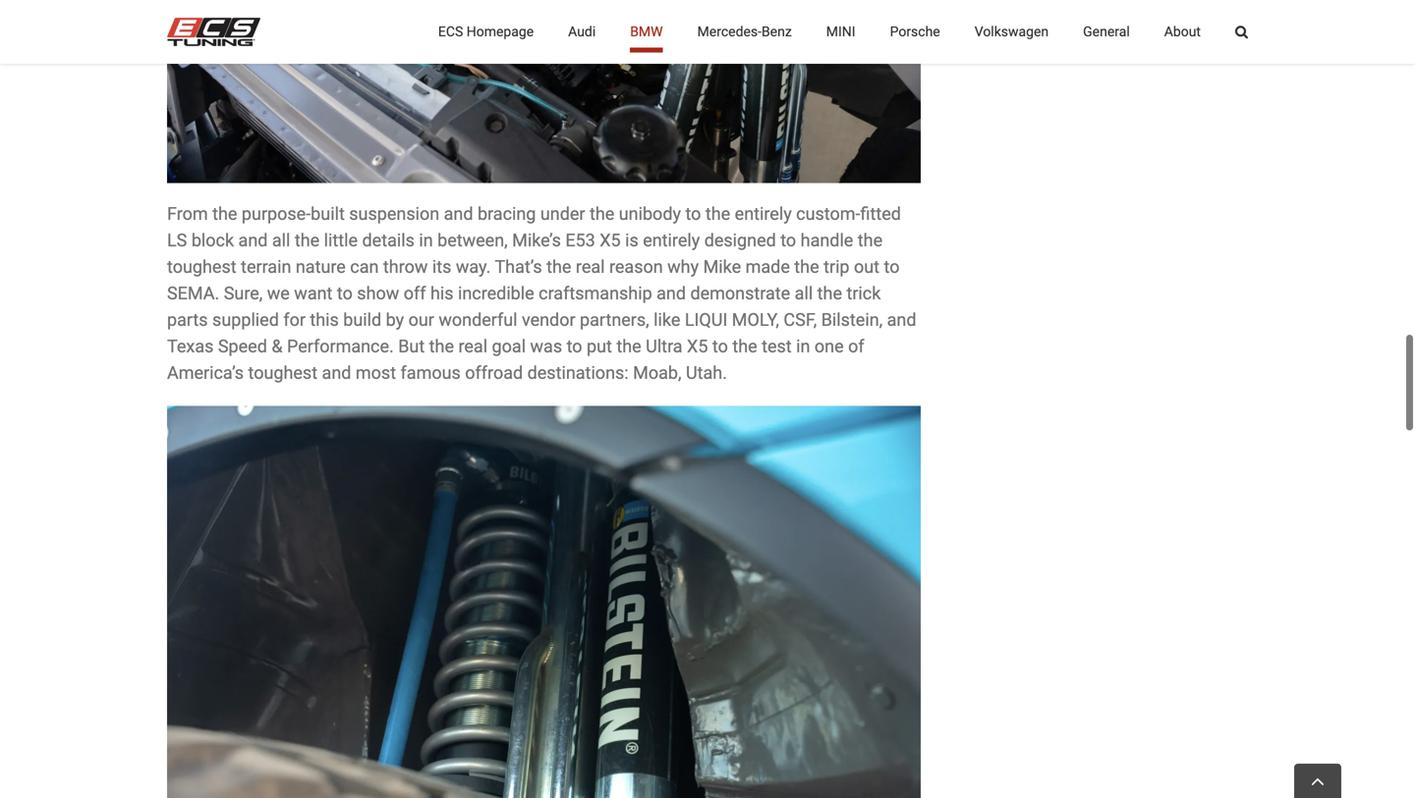 Task type: vqa. For each thing, say whether or not it's contained in the screenshot.
"DEMONSTRATE"
yes



Task type: locate. For each thing, give the bounding box(es) containing it.
all up 'csf,'
[[795, 283, 813, 304]]

0 horizontal spatial entirely
[[643, 230, 700, 251]]

and up terrain
[[238, 230, 268, 251]]

sure,
[[224, 283, 263, 304]]

0 horizontal spatial toughest
[[167, 257, 236, 278]]

build
[[343, 310, 381, 331]]

0 horizontal spatial x5
[[600, 230, 621, 251]]

1 vertical spatial x5
[[687, 336, 708, 357]]

x5 left is
[[600, 230, 621, 251]]

mini link
[[826, 0, 856, 64]]

block
[[191, 230, 234, 251]]

0 vertical spatial entirely
[[735, 204, 792, 224]]

0 vertical spatial real
[[576, 257, 605, 278]]

wonderful
[[439, 310, 517, 331]]

bmw
[[630, 24, 663, 40]]

the up block
[[212, 204, 237, 224]]

1 horizontal spatial real
[[576, 257, 605, 278]]

handle
[[801, 230, 853, 251]]

sema.
[[167, 283, 219, 304]]

general link
[[1083, 0, 1130, 64]]

ecs homepage link
[[438, 0, 534, 64]]

the
[[212, 204, 237, 224], [590, 204, 614, 224], [705, 204, 730, 224], [295, 230, 320, 251], [858, 230, 883, 251], [547, 257, 571, 278], [794, 257, 819, 278], [817, 283, 842, 304], [429, 336, 454, 357], [617, 336, 641, 357], [732, 336, 757, 357]]

little
[[324, 230, 358, 251]]

trip
[[824, 257, 850, 278]]

mike's
[[512, 230, 561, 251]]

trick
[[847, 283, 881, 304]]

0 vertical spatial in
[[419, 230, 433, 251]]

this
[[310, 310, 339, 331]]

real down "wonderful"
[[458, 336, 488, 357]]

incredible
[[458, 283, 534, 304]]

1 vertical spatial in
[[796, 336, 810, 357]]

toughest down &
[[248, 363, 318, 384]]

real up craftsmanship
[[576, 257, 605, 278]]

e53
[[565, 230, 595, 251]]

1 horizontal spatial toughest
[[248, 363, 318, 384]]

audi link
[[568, 0, 596, 64]]

way.
[[456, 257, 491, 278]]

1 vertical spatial all
[[795, 283, 813, 304]]

details
[[362, 230, 415, 251]]

to right want
[[337, 283, 353, 304]]

to up made at the top
[[781, 230, 796, 251]]

bracing
[[478, 204, 536, 224]]

0 vertical spatial all
[[272, 230, 290, 251]]

csf,
[[784, 310, 817, 331]]

moly,
[[732, 310, 779, 331]]

terrain
[[241, 257, 291, 278]]

craftsmanship
[[539, 283, 652, 304]]

bmw link
[[630, 0, 663, 64]]

real
[[576, 257, 605, 278], [458, 336, 488, 357]]

1 vertical spatial real
[[458, 336, 488, 357]]

in
[[419, 230, 433, 251], [796, 336, 810, 357]]

about link
[[1164, 0, 1201, 64]]

ecs tuning logo image
[[167, 18, 260, 46]]

vendor
[[522, 310, 575, 331]]

about
[[1164, 24, 1201, 40]]

1 vertical spatial toughest
[[248, 363, 318, 384]]

entirely up why at left top
[[643, 230, 700, 251]]

entirely
[[735, 204, 792, 224], [643, 230, 700, 251]]

from
[[167, 204, 208, 224]]

by
[[386, 310, 404, 331]]

toughest up sema.
[[167, 257, 236, 278]]

like
[[654, 310, 680, 331]]

0 horizontal spatial in
[[419, 230, 433, 251]]

its
[[432, 257, 451, 278]]

we
[[267, 283, 290, 304]]

for
[[283, 310, 306, 331]]

x5 down liqui
[[687, 336, 708, 357]]

x5
[[600, 230, 621, 251], [687, 336, 708, 357]]

built
[[311, 204, 345, 224]]

under
[[540, 204, 585, 224]]

0 vertical spatial x5
[[600, 230, 621, 251]]

famous
[[400, 363, 461, 384]]

purpose-
[[242, 204, 311, 224]]

general
[[1083, 24, 1130, 40]]

all
[[272, 230, 290, 251], [795, 283, 813, 304]]

all down purpose-
[[272, 230, 290, 251]]

in up its
[[419, 230, 433, 251]]

0 vertical spatial toughest
[[167, 257, 236, 278]]

why
[[667, 257, 699, 278]]

entirely up the designed
[[735, 204, 792, 224]]

and up like
[[657, 283, 686, 304]]

liqui
[[685, 310, 728, 331]]

the right put
[[617, 336, 641, 357]]

ecs
[[438, 24, 463, 40]]

1 horizontal spatial entirely
[[735, 204, 792, 224]]

and
[[444, 204, 473, 224], [238, 230, 268, 251], [657, 283, 686, 304], [887, 310, 916, 331], [322, 363, 351, 384]]

to right out
[[884, 257, 900, 278]]

moab,
[[633, 363, 682, 384]]

porsche
[[890, 24, 940, 40]]

toughest
[[167, 257, 236, 278], [248, 363, 318, 384]]

1 horizontal spatial all
[[795, 283, 813, 304]]

0 horizontal spatial real
[[458, 336, 488, 357]]

the up the nature
[[295, 230, 320, 251]]

the down 'e53'
[[547, 257, 571, 278]]

ultra
[[646, 336, 683, 357]]

partners,
[[580, 310, 649, 331]]

1 horizontal spatial x5
[[687, 336, 708, 357]]

in left the one
[[796, 336, 810, 357]]

throw
[[383, 257, 428, 278]]

unibody
[[619, 204, 681, 224]]

mercedes-benz link
[[697, 0, 792, 64]]

goal
[[492, 336, 526, 357]]

put
[[587, 336, 612, 357]]



Task type: describe. For each thing, give the bounding box(es) containing it.
but
[[398, 336, 425, 357]]

mini
[[826, 24, 856, 40]]

america's
[[167, 363, 244, 384]]

bilstein,
[[821, 310, 883, 331]]

mike
[[703, 257, 741, 278]]

is
[[625, 230, 639, 251]]

and up between,
[[444, 204, 473, 224]]

was
[[530, 336, 562, 357]]

performance.
[[287, 336, 394, 357]]

the down trip
[[817, 283, 842, 304]]

that's
[[495, 257, 542, 278]]

audi
[[568, 24, 596, 40]]

porsche link
[[890, 0, 940, 64]]

fitted
[[860, 204, 901, 224]]

ls
[[167, 230, 187, 251]]

the up 'e53'
[[590, 204, 614, 224]]

and down the performance.
[[322, 363, 351, 384]]

parts
[[167, 310, 208, 331]]

the down the moly,
[[732, 336, 757, 357]]

can
[[350, 257, 379, 278]]

made
[[745, 257, 790, 278]]

to up utah.
[[712, 336, 728, 357]]

want
[[294, 283, 333, 304]]

our
[[408, 310, 434, 331]]

volkswagen link
[[975, 0, 1049, 64]]

nature
[[296, 257, 346, 278]]

the up out
[[858, 230, 883, 251]]

test
[[762, 336, 792, 357]]

homepage
[[467, 24, 534, 40]]

most
[[356, 363, 396, 384]]

the up the designed
[[705, 204, 730, 224]]

offroad
[[465, 363, 523, 384]]

show
[[357, 283, 399, 304]]

the up famous
[[429, 336, 454, 357]]

of
[[848, 336, 864, 357]]

to left put
[[567, 336, 582, 357]]

out
[[854, 257, 880, 278]]

volkswagen
[[975, 24, 1049, 40]]

ecs homepage
[[438, 24, 534, 40]]

demonstrate
[[690, 283, 790, 304]]

one
[[815, 336, 844, 357]]

benz
[[762, 24, 792, 40]]

0 horizontal spatial all
[[272, 230, 290, 251]]

off
[[404, 283, 426, 304]]

from the purpose-built suspension and bracing under the unibody to the entirely custom-fitted ls block and all the little details in between, mike's e53 x5 is entirely designed to handle the toughest terrain nature can throw its way. that's the real reason why mike made the trip out to sema. sure, we want to show off his incredible craftsmanship and demonstrate all the trick parts supplied for this build by our wonderful vendor partners, like liqui moly, csf, bilstein, and texas speed & performance. but the real goal was to put the ultra x5 to the test in one of america's toughest and most famous offroad destinations: moab, utah.
[[167, 204, 916, 384]]

1 horizontal spatial in
[[796, 336, 810, 357]]

between,
[[437, 230, 508, 251]]

suspension
[[349, 204, 439, 224]]

&
[[272, 336, 283, 357]]

mercedes-
[[697, 24, 762, 40]]

his
[[430, 283, 454, 304]]

custom-
[[796, 204, 860, 224]]

1 vertical spatial entirely
[[643, 230, 700, 251]]

and right the 'bilstein,'
[[887, 310, 916, 331]]

reason
[[609, 257, 663, 278]]

to right unibody
[[685, 204, 701, 224]]

texas
[[167, 336, 214, 357]]

mercedes-benz
[[697, 24, 792, 40]]

speed
[[218, 336, 267, 357]]

supplied
[[212, 310, 279, 331]]

designed
[[704, 230, 776, 251]]

the left trip
[[794, 257, 819, 278]]

utah.
[[686, 363, 727, 384]]

destinations:
[[527, 363, 629, 384]]



